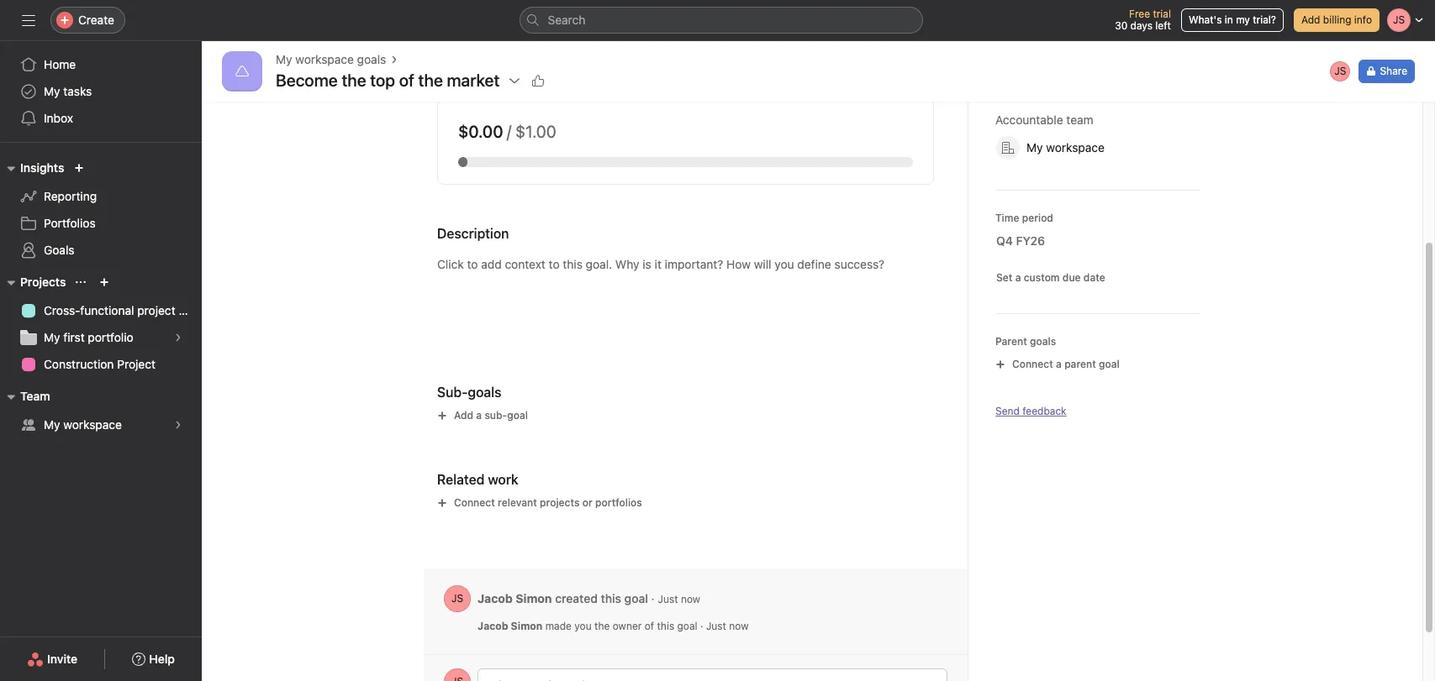 Task type: describe. For each thing, give the bounding box(es) containing it.
add billing info
[[1301, 13, 1372, 26]]

insights
[[20, 161, 64, 175]]

$0.00
[[458, 122, 503, 141]]

construction
[[44, 357, 114, 372]]

a for parent goals
[[1056, 358, 1062, 371]]

goals link
[[10, 237, 192, 264]]

trial
[[1153, 8, 1171, 20]]

create
[[78, 13, 114, 27]]

days
[[1130, 19, 1153, 32]]

period
[[1022, 212, 1053, 224]]

home
[[44, 57, 76, 71]]

my first portfolio link
[[10, 325, 192, 351]]

just inside jacob simon created this goal · just now
[[658, 593, 678, 606]]

create button
[[50, 7, 125, 34]]

what's in my trial? button
[[1181, 8, 1284, 32]]

home link
[[10, 51, 192, 78]]

portfolio
[[88, 330, 133, 345]]

project
[[137, 304, 175, 318]]

add for add billing info
[[1301, 13, 1320, 26]]

jacob simon created this goal · just now
[[478, 591, 700, 606]]

set
[[996, 272, 1013, 284]]

send
[[995, 405, 1020, 418]]

my workspace for my workspace link
[[44, 418, 122, 432]]

cross-functional project plan
[[44, 304, 202, 318]]

functional
[[80, 304, 134, 318]]

my first portfolio
[[44, 330, 133, 345]]

0 vertical spatial of
[[399, 71, 414, 90]]

add for add a sub-goal
[[454, 409, 473, 422]]

share
[[1380, 65, 1407, 77]]

construction project
[[44, 357, 156, 372]]

goals for time period
[[1030, 335, 1056, 348]]

add billing info button
[[1294, 8, 1380, 32]]

simon for created
[[516, 591, 552, 606]]

see details, my first portfolio image
[[173, 333, 183, 343]]

new project or portfolio image
[[100, 277, 110, 288]]

team button
[[0, 387, 50, 407]]

cross-
[[44, 304, 80, 318]]

info
[[1354, 13, 1372, 26]]

reporting
[[44, 189, 97, 203]]

my tasks link
[[10, 78, 192, 105]]

my workspace goals link
[[276, 50, 386, 69]]

a inside the set a custom due date button
[[1015, 272, 1021, 284]]

my workspace for my workspace dropdown button
[[1027, 140, 1105, 155]]

workspace for my workspace dropdown button
[[1046, 140, 1105, 155]]

jacob for made
[[478, 620, 508, 633]]

feedback
[[1023, 405, 1067, 418]]

fy26
[[1016, 234, 1045, 248]]

jacob for created
[[478, 591, 513, 606]]

or
[[582, 497, 593, 510]]

related work
[[437, 473, 518, 488]]

1 vertical spatial now
[[729, 620, 749, 633]]

insights element
[[0, 153, 202, 267]]

see details, my workspace image
[[173, 420, 183, 430]]

construction project link
[[10, 351, 192, 378]]

send feedback
[[995, 405, 1067, 418]]

q4 fy26
[[996, 234, 1045, 248]]

1 horizontal spatial js
[[1335, 65, 1346, 77]]

my for my workspace link
[[44, 418, 60, 432]]

1 vertical spatial of
[[645, 620, 654, 633]]

share button
[[1359, 60, 1415, 83]]

insights button
[[0, 158, 64, 178]]

$1.00
[[515, 122, 556, 141]]

created
[[555, 591, 598, 606]]

projects button
[[0, 272, 66, 293]]

connect for parent goals
[[1012, 358, 1053, 371]]

made
[[545, 620, 572, 633]]

plan
[[179, 304, 202, 318]]

inbox link
[[10, 105, 192, 132]]

you
[[575, 620, 592, 633]]

time
[[995, 212, 1019, 224]]

projects
[[20, 275, 66, 289]]

30
[[1115, 19, 1128, 32]]

1 horizontal spatial workspace
[[295, 52, 354, 66]]

add a sub-goal
[[454, 409, 528, 422]]

parent goals
[[995, 335, 1056, 348]]

connect relevant projects or portfolios button
[[430, 492, 650, 515]]

my up become
[[276, 52, 292, 66]]

my workspace goals
[[276, 52, 386, 66]]

send feedback link
[[995, 404, 1067, 420]]

1 vertical spatial this
[[657, 620, 674, 633]]

become
[[276, 71, 338, 90]]

1 vertical spatial the
[[594, 620, 610, 633]]

global element
[[0, 41, 202, 142]]

my tasks
[[44, 84, 92, 98]]

sub-
[[485, 409, 507, 422]]

due
[[1063, 272, 1081, 284]]

1 vertical spatial ·
[[700, 620, 703, 633]]

invite button
[[16, 645, 88, 675]]



Task type: vqa. For each thing, say whether or not it's contained in the screenshot.
"0 likes. Click to like this task" image
yes



Task type: locate. For each thing, give the bounding box(es) containing it.
·
[[651, 591, 655, 606], [700, 620, 703, 633]]

0 vertical spatial goals
[[357, 52, 386, 66]]

goals
[[357, 52, 386, 66], [1030, 335, 1056, 348], [468, 385, 501, 400]]

1 horizontal spatial the
[[594, 620, 610, 633]]

1 horizontal spatial just
[[706, 620, 726, 633]]

goals up "top"
[[357, 52, 386, 66]]

parent
[[995, 335, 1027, 348]]

0 horizontal spatial just
[[658, 593, 678, 606]]

goals for description
[[468, 385, 501, 400]]

0 likes. click to like this task image
[[532, 74, 545, 87]]

connect down related work
[[454, 497, 495, 510]]

1 vertical spatial goals
[[1030, 335, 1056, 348]]

1 vertical spatial connect
[[454, 497, 495, 510]]

jacob simon made you the owner of this goal · just now
[[478, 620, 749, 633]]

projects element
[[0, 267, 202, 382]]

the right you
[[594, 620, 610, 633]]

connect a parent goal button
[[988, 353, 1127, 377]]

/
[[507, 122, 511, 141]]

now inside jacob simon created this goal · just now
[[681, 593, 700, 606]]

0 vertical spatial ·
[[651, 591, 655, 606]]

1 horizontal spatial add
[[1301, 13, 1320, 26]]

add
[[1301, 13, 1320, 26], [454, 409, 473, 422]]

a inside add a sub-goal button
[[476, 409, 482, 422]]

1 vertical spatial workspace
[[1046, 140, 1105, 155]]

0 horizontal spatial workspace
[[63, 418, 122, 432]]

connect down parent goals
[[1012, 358, 1053, 371]]

workspace for my workspace link
[[63, 418, 122, 432]]

0 horizontal spatial the
[[342, 71, 366, 90]]

0 horizontal spatial of
[[399, 71, 414, 90]]

0 vertical spatial this
[[601, 591, 621, 606]]

in
[[1225, 13, 1233, 26]]

$0.00 / $1.00
[[458, 122, 556, 141]]

connect
[[1012, 358, 1053, 371], [454, 497, 495, 510]]

my workspace inside dropdown button
[[1027, 140, 1105, 155]]

q4 fy26 button
[[985, 226, 1073, 256]]

help button
[[121, 645, 186, 675]]

0 vertical spatial jacob
[[478, 591, 513, 606]]

· up jacob simon made you the owner of this goal · just now
[[651, 591, 655, 606]]

goals up connect a parent goal button on the right bottom of the page
[[1030, 335, 1056, 348]]

jacob left created
[[478, 591, 513, 606]]

1 jacob simon link from the top
[[478, 591, 552, 606]]

inbox
[[44, 111, 73, 125]]

accountable team
[[995, 113, 1094, 127]]

0 vertical spatial my workspace
[[1027, 140, 1105, 155]]

set a custom due date
[[996, 272, 1105, 284]]

0 vertical spatial just
[[658, 593, 678, 606]]

jacob simon link left made
[[478, 620, 543, 633]]

my inside teams element
[[44, 418, 60, 432]]

what's
[[1189, 13, 1222, 26]]

my workspace button
[[989, 133, 1132, 163]]

new image
[[74, 163, 84, 173]]

time period
[[995, 212, 1053, 224]]

date
[[1084, 272, 1105, 284]]

jacob simon link for ·
[[478, 620, 543, 633]]

2 jacob simon link from the top
[[478, 620, 543, 633]]

2 vertical spatial goals
[[468, 385, 501, 400]]

teams element
[[0, 382, 202, 442]]

search list box
[[519, 7, 923, 34]]

a
[[1015, 272, 1021, 284], [1056, 358, 1062, 371], [476, 409, 482, 422]]

connect inside button
[[1012, 358, 1053, 371]]

q4
[[996, 234, 1013, 248]]

tasks
[[63, 84, 92, 98]]

portfolios
[[44, 216, 96, 230]]

of right "top"
[[399, 71, 414, 90]]

my workspace
[[1027, 140, 1105, 155], [44, 418, 122, 432]]

my
[[276, 52, 292, 66], [44, 84, 60, 98], [1027, 140, 1043, 155], [44, 330, 60, 345], [44, 418, 60, 432]]

goals up add a sub-goal button
[[468, 385, 501, 400]]

2 horizontal spatial workspace
[[1046, 140, 1105, 155]]

0 horizontal spatial goals
[[357, 52, 386, 66]]

1 horizontal spatial of
[[645, 620, 654, 633]]

1 horizontal spatial a
[[1015, 272, 1021, 284]]

1 vertical spatial just
[[706, 620, 726, 633]]

hide sidebar image
[[22, 13, 35, 27]]

2 vertical spatial workspace
[[63, 418, 122, 432]]

0 vertical spatial add
[[1301, 13, 1320, 26]]

1 jacob from the top
[[478, 591, 513, 606]]

1 vertical spatial add
[[454, 409, 473, 422]]

1 vertical spatial jacob
[[478, 620, 508, 633]]

0 vertical spatial now
[[681, 593, 700, 606]]

cross-functional project plan link
[[10, 298, 202, 325]]

my inside global element
[[44, 84, 60, 98]]

free trial 30 days left
[[1115, 8, 1171, 32]]

a left the "parent"
[[1056, 358, 1062, 371]]

workspace up become
[[295, 52, 354, 66]]

0 vertical spatial jacob simon link
[[478, 591, 552, 606]]

· right owner
[[700, 620, 703, 633]]

2 jacob from the top
[[478, 620, 508, 633]]

1 horizontal spatial now
[[729, 620, 749, 633]]

my inside dropdown button
[[1027, 140, 1043, 155]]

left
[[1155, 19, 1171, 32]]

add down sub-goals
[[454, 409, 473, 422]]

add left billing
[[1301, 13, 1320, 26]]

team
[[20, 389, 50, 404]]

my workspace inside teams element
[[44, 418, 122, 432]]

0 horizontal spatial connect
[[454, 497, 495, 510]]

this right owner
[[657, 620, 674, 633]]

a inside connect a parent goal button
[[1056, 358, 1062, 371]]

top
[[370, 71, 395, 90]]

trial?
[[1253, 13, 1276, 26]]

simon up made
[[516, 591, 552, 606]]

0 horizontal spatial add
[[454, 409, 473, 422]]

parent
[[1065, 358, 1096, 371]]

help
[[149, 652, 175, 667]]

accountable
[[995, 113, 1063, 127]]

sub-goals
[[437, 385, 501, 400]]

portfolios link
[[10, 210, 192, 237]]

0 vertical spatial workspace
[[295, 52, 354, 66]]

my
[[1236, 13, 1250, 26]]

1 horizontal spatial goals
[[468, 385, 501, 400]]

2 horizontal spatial goals
[[1030, 335, 1056, 348]]

0 vertical spatial a
[[1015, 272, 1021, 284]]

connect a parent goal
[[1012, 358, 1120, 371]]

relevant
[[498, 497, 537, 510]]

1 vertical spatial jacob simon link
[[478, 620, 543, 633]]

1 horizontal spatial this
[[657, 620, 674, 633]]

my left tasks
[[44, 84, 60, 98]]

workspace down the team
[[1046, 140, 1105, 155]]

team
[[1066, 113, 1094, 127]]

jacob simon link up made
[[478, 591, 552, 606]]

my left first
[[44, 330, 60, 345]]

billing
[[1323, 13, 1352, 26]]

my down accountable
[[1027, 140, 1043, 155]]

1 vertical spatial js button
[[444, 586, 471, 613]]

a for sub-goals
[[476, 409, 482, 422]]

my workspace link
[[10, 412, 192, 439]]

show options image
[[508, 74, 522, 87]]

workspace inside teams element
[[63, 418, 122, 432]]

0 horizontal spatial js
[[451, 593, 463, 605]]

0 vertical spatial simon
[[516, 591, 552, 606]]

goals
[[44, 243, 74, 257]]

1 horizontal spatial connect
[[1012, 358, 1053, 371]]

1 horizontal spatial ·
[[700, 620, 703, 633]]

connect for related work
[[454, 497, 495, 510]]

add a sub-goal button
[[430, 404, 536, 428]]

invite
[[47, 652, 77, 667]]

search
[[548, 13, 586, 27]]

1 horizontal spatial js button
[[1329, 60, 1352, 83]]

this up jacob simon made you the owner of this goal · just now
[[601, 591, 621, 606]]

js button
[[1329, 60, 1352, 83], [444, 586, 471, 613]]

the left "top"
[[342, 71, 366, 90]]

become the top of the market
[[276, 71, 500, 90]]

1 vertical spatial js
[[451, 593, 463, 605]]

jacob simon link for jacob simon created this goal · just now
[[478, 591, 552, 606]]

connect relevant projects or portfolios
[[454, 497, 642, 510]]

connect inside 'button'
[[454, 497, 495, 510]]

my workspace down the team
[[1027, 140, 1105, 155]]

workspace inside dropdown button
[[1046, 140, 1105, 155]]

of right owner
[[645, 620, 654, 633]]

my down team
[[44, 418, 60, 432]]

my workspace down team
[[44, 418, 122, 432]]

free
[[1129, 8, 1150, 20]]

first
[[63, 330, 85, 345]]

1 vertical spatial simon
[[511, 620, 543, 633]]

0 vertical spatial the
[[342, 71, 366, 90]]

simon left made
[[511, 620, 543, 633]]

a right set
[[1015, 272, 1021, 284]]

custom
[[1024, 272, 1060, 284]]

projects
[[540, 497, 580, 510]]

0 vertical spatial js
[[1335, 65, 1346, 77]]

simon
[[516, 591, 552, 606], [511, 620, 543, 633]]

show options, current sort, top image
[[76, 277, 86, 288]]

jacob left made
[[478, 620, 508, 633]]

1 vertical spatial my workspace
[[44, 418, 122, 432]]

0 horizontal spatial now
[[681, 593, 700, 606]]

0 horizontal spatial a
[[476, 409, 482, 422]]

0 horizontal spatial my workspace
[[44, 418, 122, 432]]

the market
[[418, 71, 500, 90]]

search button
[[519, 7, 923, 34]]

workspace
[[295, 52, 354, 66], [1046, 140, 1105, 155], [63, 418, 122, 432]]

simon for made
[[511, 620, 543, 633]]

1 horizontal spatial my workspace
[[1027, 140, 1105, 155]]

this
[[601, 591, 621, 606], [657, 620, 674, 633]]

the
[[342, 71, 366, 90], [594, 620, 610, 633]]

0 vertical spatial js button
[[1329, 60, 1352, 83]]

2 vertical spatial a
[[476, 409, 482, 422]]

portfolios
[[595, 497, 642, 510]]

owner
[[613, 620, 642, 633]]

0 horizontal spatial this
[[601, 591, 621, 606]]

workspace down construction project link
[[63, 418, 122, 432]]

0 horizontal spatial ·
[[651, 591, 655, 606]]

my for my first portfolio link at the left of page
[[44, 330, 60, 345]]

a left 'sub-'
[[476, 409, 482, 422]]

what's in my trial?
[[1189, 13, 1276, 26]]

my inside "projects" element
[[44, 330, 60, 345]]

0 vertical spatial connect
[[1012, 358, 1053, 371]]

0 horizontal spatial js button
[[444, 586, 471, 613]]

2 horizontal spatial a
[[1056, 358, 1062, 371]]

my for my workspace dropdown button
[[1027, 140, 1043, 155]]

1 vertical spatial a
[[1056, 358, 1062, 371]]

my for my tasks link
[[44, 84, 60, 98]]

reporting link
[[10, 183, 192, 210]]

sub-
[[437, 385, 468, 400]]

set a custom due date button
[[992, 270, 1110, 287]]



